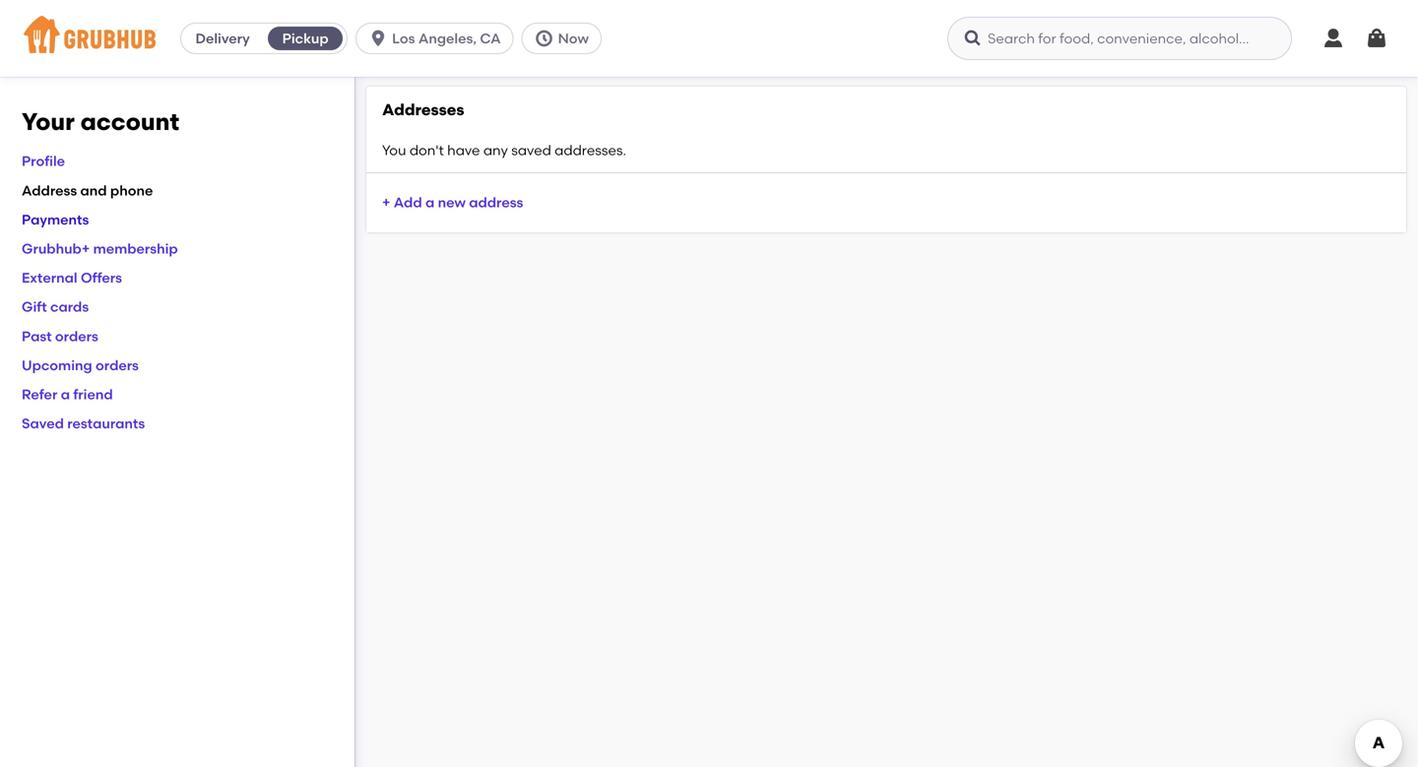 Task type: locate. For each thing, give the bounding box(es) containing it.
past orders link
[[22, 328, 98, 344]]

pickup
[[282, 30, 329, 47]]

orders up friend
[[96, 357, 139, 374]]

grubhub+ membership
[[22, 240, 178, 257]]

a left new
[[425, 194, 434, 211]]

payments
[[22, 211, 89, 228]]

a right refer
[[61, 386, 70, 403]]

0 vertical spatial orders
[[55, 328, 98, 344]]

svg image
[[1365, 27, 1389, 50], [534, 29, 554, 48]]

external offers
[[22, 269, 122, 286]]

address and phone
[[22, 182, 153, 199]]

1 horizontal spatial svg image
[[963, 29, 983, 48]]

1 vertical spatial a
[[61, 386, 70, 403]]

orders for upcoming orders
[[96, 357, 139, 374]]

0 vertical spatial a
[[425, 194, 434, 211]]

your
[[22, 107, 75, 136]]

los angeles, ca button
[[356, 23, 522, 54]]

1 vertical spatial orders
[[96, 357, 139, 374]]

a
[[425, 194, 434, 211], [61, 386, 70, 403]]

any
[[483, 142, 508, 159]]

svg image inside los angeles, ca button
[[368, 29, 388, 48]]

profile link
[[22, 153, 65, 170]]

saved
[[511, 142, 551, 159]]

addresses.
[[555, 142, 626, 159]]

orders up 'upcoming orders' "link"
[[55, 328, 98, 344]]

Search for food, convenience, alcohol... search field
[[947, 17, 1292, 60]]

your account
[[22, 107, 179, 136]]

have
[[447, 142, 480, 159]]

friend
[[73, 386, 113, 403]]

1 horizontal spatial a
[[425, 194, 434, 211]]

grubhub+
[[22, 240, 90, 257]]

0 horizontal spatial a
[[61, 386, 70, 403]]

addresses
[[382, 100, 464, 119]]

2 horizontal spatial svg image
[[1322, 27, 1345, 50]]

membership
[[93, 240, 178, 257]]

0 horizontal spatial svg image
[[368, 29, 388, 48]]

los
[[392, 30, 415, 47]]

1 horizontal spatial svg image
[[1365, 27, 1389, 50]]

you
[[382, 142, 406, 159]]

refer a friend link
[[22, 386, 113, 403]]

external offers link
[[22, 269, 122, 286]]

gift cards link
[[22, 299, 89, 315]]

+ add a new address button
[[382, 185, 523, 220]]

upcoming orders
[[22, 357, 139, 374]]

svg image
[[1322, 27, 1345, 50], [368, 29, 388, 48], [963, 29, 983, 48]]

0 horizontal spatial svg image
[[534, 29, 554, 48]]

orders
[[55, 328, 98, 344], [96, 357, 139, 374]]

new
[[438, 194, 466, 211]]

gift cards
[[22, 299, 89, 315]]

account
[[80, 107, 179, 136]]

main navigation navigation
[[0, 0, 1418, 77]]



Task type: vqa. For each thing, say whether or not it's contained in the screenshot.
LOCATION
no



Task type: describe. For each thing, give the bounding box(es) containing it.
don't
[[410, 142, 444, 159]]

address and phone link
[[22, 182, 153, 199]]

and
[[80, 182, 107, 199]]

profile
[[22, 153, 65, 170]]

add
[[394, 194, 422, 211]]

ca
[[480, 30, 501, 47]]

delivery
[[195, 30, 250, 47]]

saved restaurants link
[[22, 415, 145, 432]]

external
[[22, 269, 77, 286]]

svg image inside now button
[[534, 29, 554, 48]]

a inside button
[[425, 194, 434, 211]]

angeles,
[[418, 30, 477, 47]]

past orders
[[22, 328, 98, 344]]

upcoming orders link
[[22, 357, 139, 374]]

delivery button
[[181, 23, 264, 54]]

phone
[[110, 182, 153, 199]]

grubhub+ membership link
[[22, 240, 178, 257]]

past
[[22, 328, 52, 344]]

los angeles, ca
[[392, 30, 501, 47]]

upcoming
[[22, 357, 92, 374]]

restaurants
[[67, 415, 145, 432]]

saved restaurants
[[22, 415, 145, 432]]

now button
[[522, 23, 609, 54]]

+ add a new address
[[382, 194, 523, 211]]

address
[[22, 182, 77, 199]]

now
[[558, 30, 589, 47]]

pickup button
[[264, 23, 347, 54]]

orders for past orders
[[55, 328, 98, 344]]

saved
[[22, 415, 64, 432]]

payments link
[[22, 211, 89, 228]]

gift
[[22, 299, 47, 315]]

refer a friend
[[22, 386, 113, 403]]

refer
[[22, 386, 57, 403]]

address
[[469, 194, 523, 211]]

you don't have any saved addresses.
[[382, 142, 626, 159]]

offers
[[81, 269, 122, 286]]

+
[[382, 194, 390, 211]]

cards
[[50, 299, 89, 315]]



